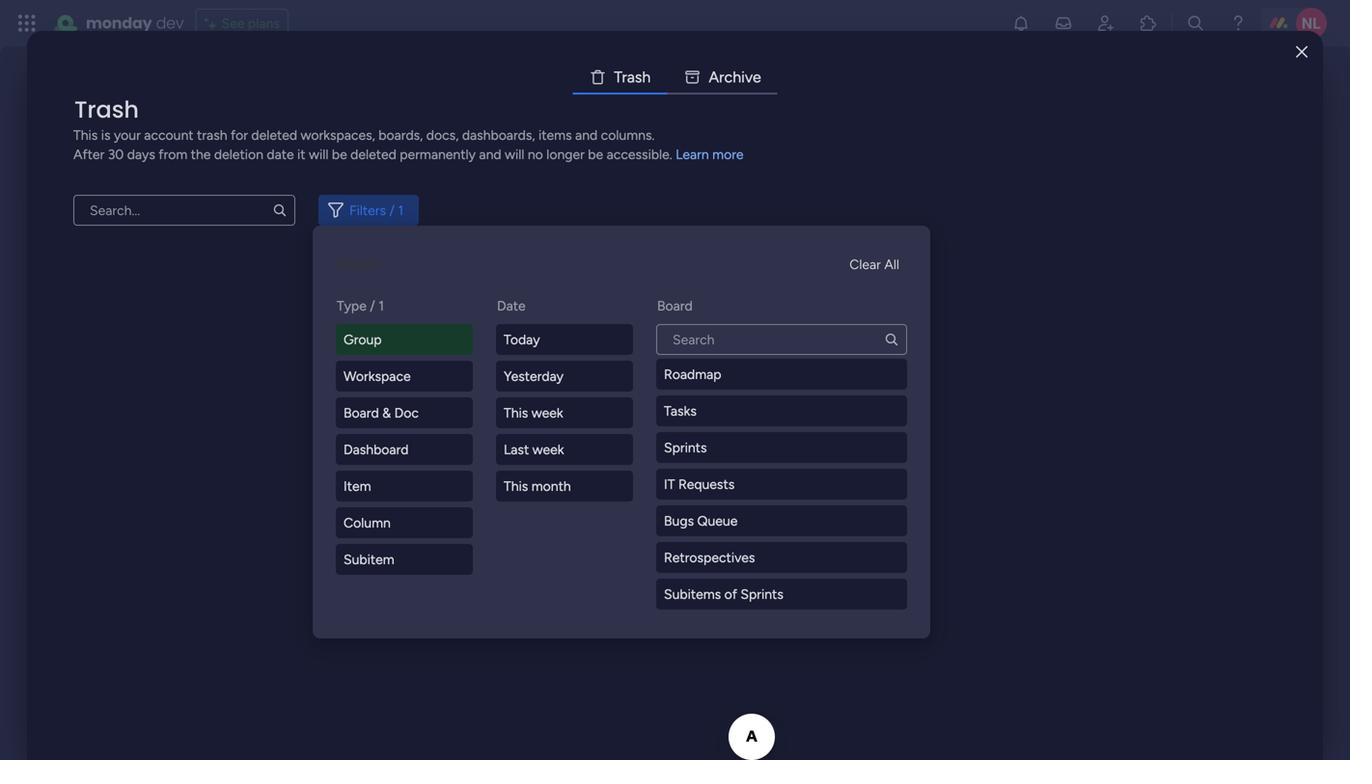 Task type: locate. For each thing, give the bounding box(es) containing it.
doc
[[395, 405, 419, 422]]

bugs queue button
[[657, 506, 908, 537]]

t
[[614, 68, 622, 86]]

1 vertical spatial board
[[344, 405, 379, 422]]

filters for filters
[[337, 255, 379, 274]]

1 vertical spatial this
[[504, 405, 529, 422]]

tasks button
[[657, 396, 908, 427]]

0 horizontal spatial will
[[309, 146, 329, 163]]

1 down permanently
[[398, 202, 404, 219]]

docs,
[[427, 127, 459, 143]]

1
[[398, 202, 404, 219], [379, 298, 384, 314]]

0 horizontal spatial /
[[370, 298, 375, 314]]

board
[[658, 298, 693, 314], [344, 405, 379, 422]]

filters
[[350, 202, 386, 219], [337, 255, 379, 274]]

queue
[[698, 513, 738, 530]]

r for t
[[622, 68, 627, 86]]

be right longer
[[588, 146, 604, 163]]

sprints down tasks
[[664, 440, 707, 456]]

will right it
[[309, 146, 329, 163]]

1 inside popup button
[[398, 202, 404, 219]]

yesterday button
[[496, 361, 633, 392]]

week right last
[[533, 442, 565, 458]]

board up roadmap
[[658, 298, 693, 314]]

r
[[622, 68, 627, 86], [720, 68, 725, 86]]

None search field
[[73, 195, 295, 226]]

/ for type
[[370, 298, 375, 314]]

clear all
[[850, 256, 900, 273]]

this week button
[[496, 398, 633, 429]]

c
[[725, 68, 733, 86]]

/
[[390, 202, 395, 219], [370, 298, 375, 314]]

archive is empty image
[[511, 249, 840, 577]]

bugs queue
[[664, 513, 738, 530]]

0 vertical spatial and
[[576, 127, 598, 143]]

r left s
[[622, 68, 627, 86]]

after
[[73, 146, 105, 163]]

subitem
[[344, 552, 395, 568]]

sprints
[[664, 440, 707, 456], [741, 587, 784, 603]]

None search field
[[657, 324, 908, 355]]

Search search field
[[657, 324, 908, 355]]

dashboard
[[344, 442, 409, 458]]

h left v
[[733, 68, 742, 86]]

week for last week
[[533, 442, 565, 458]]

/ for filters
[[390, 202, 395, 219]]

2 h from the left
[[733, 68, 742, 86]]

items
[[539, 127, 572, 143]]

monday dev
[[86, 12, 184, 34]]

see plans button
[[196, 9, 289, 38]]

for
[[231, 127, 248, 143]]

this up after
[[73, 127, 98, 143]]

this inside trash this is your account trash for deleted workspaces, boards, docs, dashboards, items and columns. after 30 days from the deletion date it will be deleted permanently and will no longer be accessible. learn more
[[73, 127, 98, 143]]

0 vertical spatial /
[[390, 202, 395, 219]]

notifications image
[[1012, 14, 1031, 33]]

1 horizontal spatial /
[[390, 202, 395, 219]]

board left &
[[344, 405, 379, 422]]

week inside button
[[533, 442, 565, 458]]

or
[[674, 618, 687, 635]]

this up last
[[504, 405, 529, 422]]

1 vertical spatial /
[[370, 298, 375, 314]]

1 horizontal spatial be
[[588, 146, 604, 163]]

noah lott image
[[1297, 8, 1328, 39]]

r for a
[[720, 68, 725, 86]]

be
[[332, 146, 347, 163], [588, 146, 604, 163]]

0 horizontal spatial board
[[344, 405, 379, 422]]

date
[[267, 146, 294, 163]]

0 vertical spatial 1
[[398, 202, 404, 219]]

1 will from the left
[[309, 146, 329, 163]]

1 horizontal spatial h
[[733, 68, 742, 86]]

/ down "boards," at left
[[390, 202, 395, 219]]

board inside board & doc button
[[344, 405, 379, 422]]

deleted up date
[[251, 127, 297, 143]]

h
[[643, 68, 651, 86], [733, 68, 742, 86]]

2 r from the left
[[720, 68, 725, 86]]

h right a
[[643, 68, 651, 86]]

all
[[885, 256, 900, 273]]

this for this month
[[504, 478, 529, 495]]

see
[[222, 15, 245, 31]]

this left month
[[504, 478, 529, 495]]

date
[[497, 298, 526, 314]]

0 horizontal spatial 1
[[379, 298, 384, 314]]

filters up type / 1
[[337, 255, 379, 274]]

e
[[753, 68, 762, 86]]

trash
[[74, 94, 139, 126]]

0 horizontal spatial h
[[643, 68, 651, 86]]

deletion
[[214, 146, 264, 163]]

and up longer
[[576, 127, 598, 143]]

week
[[532, 405, 564, 422], [533, 442, 565, 458]]

deleted down "boards," at left
[[351, 146, 397, 163]]

0 vertical spatial filters
[[350, 202, 386, 219]]

keywords
[[608, 618, 670, 635]]

2 will from the left
[[505, 146, 525, 163]]

clear all button
[[842, 249, 908, 280]]

will left no
[[505, 146, 525, 163]]

1 for filters / 1
[[398, 202, 404, 219]]

30
[[108, 146, 124, 163]]

0 horizontal spatial be
[[332, 146, 347, 163]]

last
[[504, 442, 529, 458]]

last week button
[[496, 435, 633, 465]]

close image
[[1297, 45, 1309, 59]]

subitems of sprints button
[[657, 579, 908, 610]]

were
[[671, 577, 727, 609]]

1 horizontal spatial board
[[658, 298, 693, 314]]

r left the 'i'
[[720, 68, 725, 86]]

0 horizontal spatial r
[[622, 68, 627, 86]]

week up last week
[[532, 405, 564, 422]]

1 horizontal spatial r
[[720, 68, 725, 86]]

no
[[550, 577, 582, 609]]

this for this week
[[504, 405, 529, 422]]

the
[[191, 146, 211, 163]]

item
[[344, 478, 371, 495]]

found
[[733, 577, 801, 609]]

subitems
[[664, 587, 722, 603]]

1 vertical spatial 1
[[379, 298, 384, 314]]

1 right 'type'
[[379, 298, 384, 314]]

inbox image
[[1055, 14, 1074, 33]]

be down workspaces,
[[332, 146, 347, 163]]

group
[[344, 332, 382, 348]]

columns.
[[601, 127, 655, 143]]

filters inside popup button
[[350, 202, 386, 219]]

1 horizontal spatial 1
[[398, 202, 404, 219]]

2 vertical spatial this
[[504, 478, 529, 495]]

i
[[742, 68, 745, 86]]

this
[[73, 127, 98, 143], [504, 405, 529, 422], [504, 478, 529, 495]]

0 horizontal spatial and
[[479, 146, 502, 163]]

s
[[635, 68, 643, 86]]

sprints right of
[[741, 587, 784, 603]]

1 horizontal spatial will
[[505, 146, 525, 163]]

0 horizontal spatial sprints
[[664, 440, 707, 456]]

0 vertical spatial board
[[658, 298, 693, 314]]

workspace
[[344, 368, 411, 385]]

a r c h i v e
[[709, 68, 762, 86]]

1 vertical spatial filters
[[337, 255, 379, 274]]

monday
[[86, 12, 152, 34]]

Search for items in the recycle bin search field
[[73, 195, 295, 226]]

account
[[144, 127, 194, 143]]

/ inside popup button
[[390, 202, 395, 219]]

0 vertical spatial week
[[532, 405, 564, 422]]

and down dashboards,
[[479, 146, 502, 163]]

learn
[[676, 146, 710, 163]]

1 vertical spatial week
[[533, 442, 565, 458]]

filters down workspaces,
[[350, 202, 386, 219]]

remove
[[691, 618, 739, 635]]

0 vertical spatial this
[[73, 127, 98, 143]]

1 horizontal spatial deleted
[[351, 146, 397, 163]]

trash this is your account trash for deleted workspaces, boards, docs, dashboards, items and columns. after 30 days from the deletion date it will be deleted permanently and will no longer be accessible. learn more
[[73, 94, 744, 163]]

filters for filters / 1
[[350, 202, 386, 219]]

/ right 'type'
[[370, 298, 375, 314]]

week inside button
[[532, 405, 564, 422]]

plans
[[248, 15, 280, 31]]

trash
[[197, 127, 227, 143]]

roadmap button
[[657, 359, 908, 390]]

0 vertical spatial deleted
[[251, 127, 297, 143]]

1 horizontal spatial sprints
[[741, 587, 784, 603]]

1 horizontal spatial and
[[576, 127, 598, 143]]

t r a s h
[[614, 68, 651, 86]]

1 r from the left
[[622, 68, 627, 86]]



Task type: describe. For each thing, give the bounding box(es) containing it.
board for board & doc
[[344, 405, 379, 422]]

clear
[[850, 256, 882, 273]]

search everything image
[[1187, 14, 1206, 33]]

filters / 1
[[350, 202, 404, 219]]

search
[[743, 618, 786, 635]]

last week
[[504, 442, 565, 458]]

0 vertical spatial sprints
[[664, 440, 707, 456]]

requests
[[679, 477, 735, 493]]

1 h from the left
[[643, 68, 651, 86]]

tasks
[[664, 403, 697, 420]]

permanently
[[400, 146, 476, 163]]

1 vertical spatial and
[[479, 146, 502, 163]]

try
[[525, 618, 545, 635]]

your
[[114, 127, 141, 143]]

week for this week
[[532, 405, 564, 422]]

invite members image
[[1097, 14, 1116, 33]]

1 vertical spatial sprints
[[741, 587, 784, 603]]

days
[[127, 146, 155, 163]]

a
[[709, 68, 720, 86]]

workspaces,
[[301, 127, 375, 143]]

column button
[[336, 508, 473, 539]]

this month button
[[496, 471, 633, 502]]

month
[[532, 478, 571, 495]]

v
[[745, 68, 753, 86]]

group button
[[336, 324, 473, 355]]

is
[[101, 127, 111, 143]]

subitem button
[[336, 545, 473, 576]]

this month
[[504, 478, 571, 495]]

search image
[[272, 203, 288, 218]]

today
[[504, 332, 540, 348]]

2 be from the left
[[588, 146, 604, 163]]

dashboard button
[[336, 435, 473, 465]]

learn more link
[[676, 146, 744, 163]]

1 for type / 1
[[379, 298, 384, 314]]

subitems of sprints
[[664, 587, 784, 603]]

of
[[725, 587, 738, 603]]

no results were found try different keywords or remove search filters
[[525, 577, 826, 635]]

retrospectives
[[664, 550, 756, 566]]

it
[[297, 146, 306, 163]]

today button
[[496, 324, 633, 355]]

board & doc
[[344, 405, 419, 422]]

retrospectives button
[[657, 543, 908, 574]]

sprints button
[[657, 433, 908, 464]]

yesterday
[[504, 368, 564, 385]]

see plans
[[222, 15, 280, 31]]

1 be from the left
[[332, 146, 347, 163]]

it requests button
[[657, 469, 908, 500]]

type
[[337, 298, 367, 314]]

from
[[159, 146, 188, 163]]

no
[[528, 146, 543, 163]]

roadmap
[[664, 366, 722, 383]]

help image
[[1229, 14, 1249, 33]]

filters / 1 button
[[319, 195, 419, 226]]

1 vertical spatial deleted
[[351, 146, 397, 163]]

dev
[[156, 12, 184, 34]]

more
[[713, 146, 744, 163]]

workspace button
[[336, 361, 473, 392]]

search image
[[885, 332, 900, 348]]

it
[[664, 477, 676, 493]]

&
[[383, 405, 391, 422]]

longer
[[547, 146, 585, 163]]

column
[[344, 515, 391, 532]]

accessible.
[[607, 146, 673, 163]]

filters
[[789, 618, 826, 635]]

type / 1
[[337, 298, 384, 314]]

board for board
[[658, 298, 693, 314]]

a
[[627, 68, 635, 86]]

this week
[[504, 405, 564, 422]]

boards,
[[379, 127, 423, 143]]

apps image
[[1140, 14, 1159, 33]]

different
[[548, 618, 605, 635]]

board & doc button
[[336, 398, 473, 429]]

dashboards,
[[462, 127, 536, 143]]

select product image
[[17, 14, 37, 33]]

bugs
[[664, 513, 694, 530]]

0 horizontal spatial deleted
[[251, 127, 297, 143]]



Task type: vqa. For each thing, say whether or not it's contained in the screenshot.
SEE PLANS
yes



